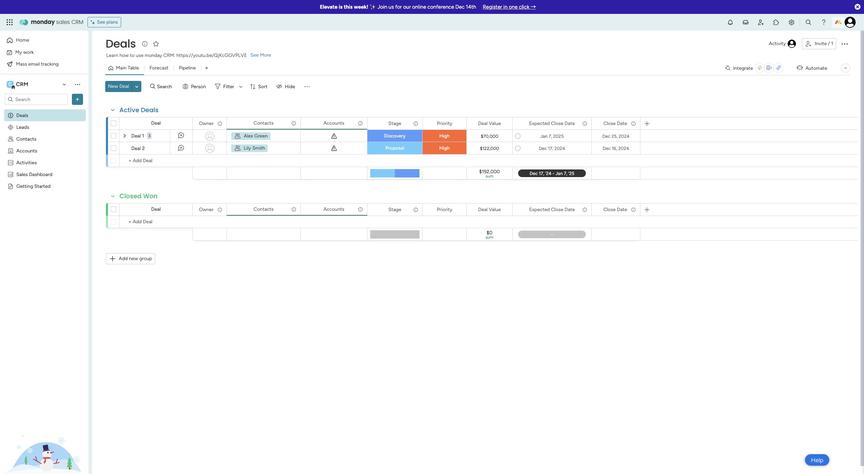 Task type: vqa. For each thing, say whether or not it's contained in the screenshot.
first Off
no



Task type: describe. For each thing, give the bounding box(es) containing it.
my
[[15, 49, 22, 55]]

1 expected close date field from the top
[[528, 120, 577, 127]]

emails settings image
[[788, 19, 795, 26]]

Closed Won field
[[118, 192, 159, 201]]

column information image for owner 'field' associated with closed won
[[217, 207, 223, 212]]

1 value from the top
[[489, 120, 501, 126]]

dec left 14th
[[456, 4, 465, 10]]

0 horizontal spatial monday
[[31, 18, 55, 26]]

workspace selection element
[[7, 80, 29, 89]]

register in one click →
[[483, 4, 536, 10]]

Search in workspace field
[[15, 95, 58, 103]]

new
[[129, 256, 138, 262]]

2025
[[553, 134, 564, 139]]

1 horizontal spatial deals
[[106, 36, 136, 51]]

dashboard
[[29, 171, 52, 177]]

Active Deals field
[[118, 106, 160, 115]]

→
[[531, 4, 536, 10]]

2 vertical spatial contacts
[[254, 206, 274, 212]]

dec for dec 17, 2024
[[539, 146, 547, 151]]

2024 for dec 17, 2024
[[555, 146, 566, 151]]

help
[[811, 457, 824, 464]]

won
[[143, 192, 158, 201]]

1 horizontal spatial crm
[[71, 18, 83, 26]]

pipeline
[[179, 65, 196, 71]]

collapse board header image
[[843, 65, 849, 71]]

monday inside learn how to use monday crm: https://youtu.be/qjkcggvplve see more
[[145, 52, 162, 58]]

add to favorites image
[[153, 40, 160, 47]]

1 stage field from the top
[[387, 120, 403, 127]]

alex
[[244, 133, 253, 139]]

2 close date field from the top
[[602, 206, 629, 214]]

learn how to use monday crm: https://youtu.be/qjkcggvplve see more
[[106, 52, 271, 58]]

expected close date for 2nd 'expected close date' field from the top of the page
[[530, 207, 575, 212]]

deal value for first 'deal value' 'field' from the bottom
[[478, 207, 501, 212]]

add new group
[[119, 256, 152, 262]]

owner for won
[[199, 207, 214, 212]]

inbox image
[[743, 19, 750, 26]]

angle down image
[[135, 84, 138, 89]]

lottie animation element
[[0, 404, 89, 474]]

getting started
[[16, 183, 51, 189]]

list box containing deals
[[0, 108, 89, 286]]

✨
[[370, 4, 376, 10]]

alex green element
[[231, 132, 271, 140]]

deal inside button
[[119, 83, 129, 89]]

1 contacts field from the top
[[252, 119, 276, 127]]

2 accounts field from the top
[[322, 206, 346, 213]]

dec for dec 25, 2024
[[603, 134, 611, 139]]

dec for dec 16, 2024
[[603, 146, 611, 151]]

mass
[[16, 61, 27, 67]]

svg image
[[234, 145, 241, 152]]

join
[[378, 4, 388, 10]]

leads
[[16, 124, 29, 130]]

expected for second 'expected close date' field from the bottom of the page
[[530, 120, 550, 126]]

christina overa image
[[845, 17, 856, 28]]

apps image
[[773, 19, 780, 26]]

notifications image
[[727, 19, 734, 26]]

active deals
[[120, 106, 159, 114]]

see more link
[[250, 52, 272, 59]]

elevate
[[320, 4, 338, 10]]

add new group button
[[106, 253, 155, 264]]

home
[[16, 37, 29, 43]]

Deals field
[[104, 36, 138, 51]]

1 high from the top
[[440, 133, 450, 139]]

conference
[[428, 4, 454, 10]]

$0 sum
[[486, 230, 494, 240]]

alex green
[[244, 133, 268, 139]]

1 vertical spatial contacts
[[16, 136, 36, 142]]

https://youtu.be/qjkcggvplve
[[177, 52, 247, 58]]

sum for $0
[[486, 235, 494, 240]]

use
[[136, 52, 144, 58]]

table
[[128, 65, 139, 71]]

2 close date from the top
[[604, 207, 628, 212]]

column information image for 2nd 'expected close date' field from the top of the page
[[582, 207, 588, 212]]

monday sales crm
[[31, 18, 83, 26]]

closed won
[[120, 192, 158, 201]]

new deal
[[108, 83, 129, 89]]

deals inside field
[[141, 106, 159, 114]]

main
[[116, 65, 127, 71]]

7,
[[549, 134, 552, 139]]

search everything image
[[806, 19, 812, 26]]

proposal
[[386, 145, 405, 151]]

lily smith element
[[231, 144, 268, 153]]

jan 7, 2025
[[541, 134, 564, 139]]

1 close date field from the top
[[602, 120, 629, 127]]

our
[[403, 4, 411, 10]]

learn
[[106, 52, 118, 58]]

workspace options image
[[74, 81, 81, 88]]

lottie animation image
[[0, 404, 89, 474]]

register in one click → link
[[483, 4, 536, 10]]

home button
[[4, 35, 75, 46]]

mass email tracking
[[16, 61, 59, 67]]

click
[[519, 4, 530, 10]]

public board image
[[7, 183, 14, 189]]

work
[[23, 49, 34, 55]]

automate
[[806, 65, 828, 71]]

expected for 2nd 'expected close date' field from the top of the page
[[530, 207, 550, 212]]

activity
[[769, 41, 786, 47]]

discovery
[[384, 133, 406, 139]]

2 stage from the top
[[389, 207, 402, 212]]

invite members image
[[758, 19, 765, 26]]

column information image for owner 'field' related to active deals
[[217, 121, 223, 126]]

invite / 1
[[815, 41, 834, 47]]

hide button
[[274, 81, 299, 92]]

see inside learn how to use monday crm: https://youtu.be/qjkcggvplve see more
[[251, 52, 259, 58]]

group
[[139, 256, 152, 262]]

dec 25, 2024
[[603, 134, 630, 139]]

email
[[28, 61, 40, 67]]

deal 1
[[131, 133, 144, 139]]

sort button
[[247, 81, 272, 92]]

lily
[[244, 145, 251, 151]]

see plans button
[[88, 17, 121, 27]]

2 expected close date field from the top
[[528, 206, 577, 214]]

$70,000
[[481, 134, 499, 139]]

1 vertical spatial accounts
[[16, 148, 37, 154]]

deal up $70,000
[[478, 120, 488, 126]]

for
[[395, 4, 402, 10]]

elevate is this week! ✨ join us for our online conference dec 14th
[[320, 4, 476, 10]]



Task type: locate. For each thing, give the bounding box(es) containing it.
1 vertical spatial sum
[[486, 235, 494, 240]]

1 priority field from the top
[[435, 120, 454, 127]]

autopilot image
[[797, 63, 803, 72]]

2024 right 16,
[[619, 146, 630, 151]]

Deal Value field
[[477, 120, 503, 127], [477, 206, 503, 214]]

Stage field
[[387, 120, 403, 127], [387, 206, 403, 214]]

crm right workspace image
[[16, 81, 28, 88]]

0 vertical spatial close date
[[604, 120, 628, 126]]

1 left '3' button
[[142, 133, 144, 139]]

1 stage from the top
[[389, 120, 402, 126]]

sum for $192,000
[[486, 174, 494, 179]]

to
[[130, 52, 135, 58]]

sales
[[56, 18, 70, 26]]

see left more
[[251, 52, 259, 58]]

2024
[[619, 134, 630, 139], [555, 146, 566, 151], [619, 146, 630, 151]]

0 vertical spatial stage
[[389, 120, 402, 126]]

tracking
[[41, 61, 59, 67]]

1 vertical spatial priority
[[437, 207, 453, 212]]

help button
[[806, 455, 830, 466]]

value up $0
[[489, 207, 501, 212]]

mass email tracking button
[[4, 59, 75, 70]]

monday up home button
[[31, 18, 55, 26]]

deal
[[119, 83, 129, 89], [151, 120, 161, 126], [478, 120, 488, 126], [131, 133, 141, 139], [131, 146, 141, 152], [151, 206, 161, 212], [478, 207, 488, 212]]

deal 2
[[131, 146, 145, 152]]

2
[[142, 146, 145, 152]]

1 expected from the top
[[530, 120, 550, 126]]

accounts for second accounts field from the top of the page
[[324, 206, 345, 212]]

dapulse integrations image
[[726, 66, 731, 71]]

1 horizontal spatial monday
[[145, 52, 162, 58]]

crm inside workspace selection element
[[16, 81, 28, 88]]

0 vertical spatial high
[[440, 133, 450, 139]]

2 high from the top
[[440, 145, 450, 151]]

owner
[[199, 120, 214, 126], [199, 207, 214, 212]]

+ Add Deal text field
[[123, 157, 189, 165], [123, 218, 189, 226]]

1 accounts field from the top
[[322, 119, 346, 127]]

sales dashboard
[[16, 171, 52, 177]]

this
[[344, 4, 353, 10]]

register
[[483, 4, 502, 10]]

1 vertical spatial expected close date field
[[528, 206, 577, 214]]

2 expected from the top
[[530, 207, 550, 212]]

0 vertical spatial deal value
[[478, 120, 501, 126]]

stage
[[389, 120, 402, 126], [389, 207, 402, 212]]

2024 right 17,
[[555, 146, 566, 151]]

c
[[8, 81, 12, 87]]

0 vertical spatial monday
[[31, 18, 55, 26]]

deal value
[[478, 120, 501, 126], [478, 207, 501, 212]]

1 vertical spatial crm
[[16, 81, 28, 88]]

1 sum from the top
[[486, 174, 494, 179]]

monday
[[31, 18, 55, 26], [145, 52, 162, 58]]

25,
[[612, 134, 618, 139]]

us
[[389, 4, 394, 10]]

1 vertical spatial stage
[[389, 207, 402, 212]]

1 vertical spatial expected
[[530, 207, 550, 212]]

0 vertical spatial close date field
[[602, 120, 629, 127]]

expected
[[530, 120, 550, 126], [530, 207, 550, 212]]

activities
[[16, 160, 37, 165]]

owner for deals
[[199, 120, 214, 126]]

3
[[148, 133, 151, 138]]

0 vertical spatial stage field
[[387, 120, 403, 127]]

accounts for 1st accounts field from the top of the page
[[324, 120, 345, 126]]

1 owner from the top
[[199, 120, 214, 126]]

date
[[565, 120, 575, 126], [617, 120, 628, 126], [565, 207, 575, 212], [617, 207, 628, 212]]

dec left 17,
[[539, 146, 547, 151]]

0 vertical spatial priority field
[[435, 120, 454, 127]]

0 vertical spatial sum
[[486, 174, 494, 179]]

1 priority from the top
[[437, 120, 453, 126]]

2 deal value field from the top
[[477, 206, 503, 214]]

pipeline button
[[174, 63, 201, 74]]

list box
[[0, 108, 89, 286]]

2 owner from the top
[[199, 207, 214, 212]]

sort
[[258, 84, 268, 89]]

options image for accounts
[[358, 117, 362, 129]]

+ add deal text field down won
[[123, 218, 189, 226]]

smith
[[252, 145, 265, 151]]

16,
[[612, 146, 618, 151]]

1 + add deal text field from the top
[[123, 157, 189, 165]]

deal right new in the left of the page
[[119, 83, 129, 89]]

deals up leads
[[16, 112, 28, 118]]

1 deal value field from the top
[[477, 120, 503, 127]]

1 vertical spatial monday
[[145, 52, 162, 58]]

sum
[[486, 174, 494, 179], [486, 235, 494, 240]]

+ add deal text field down 2
[[123, 157, 189, 165]]

hide
[[285, 84, 295, 89]]

Expected Close Date field
[[528, 120, 577, 127], [528, 206, 577, 214]]

0 vertical spatial owner
[[199, 120, 214, 126]]

2 value from the top
[[489, 207, 501, 212]]

deal down won
[[151, 206, 161, 212]]

new deal button
[[105, 81, 132, 92]]

deals right "active"
[[141, 106, 159, 114]]

$192,000
[[479, 169, 500, 175]]

2 contacts field from the top
[[252, 206, 276, 213]]

options image
[[291, 117, 296, 129], [358, 117, 362, 129], [503, 118, 508, 129], [217, 204, 222, 216], [457, 204, 462, 216]]

0 vertical spatial contacts field
[[252, 119, 276, 127]]

options image
[[841, 40, 849, 48], [74, 96, 81, 103], [217, 118, 222, 129], [413, 118, 418, 129], [457, 118, 462, 129], [582, 118, 587, 129], [631, 118, 636, 129], [291, 203, 296, 215], [358, 203, 362, 215], [413, 204, 418, 216], [503, 204, 508, 216], [582, 204, 587, 216], [631, 204, 636, 216]]

options image for owner
[[217, 204, 222, 216]]

menu image
[[304, 83, 311, 90]]

1 vertical spatial owner field
[[197, 206, 215, 214]]

1 vertical spatial expected close date
[[530, 207, 575, 212]]

deal value up $0
[[478, 207, 501, 212]]

1 vertical spatial stage field
[[387, 206, 403, 214]]

is
[[339, 4, 343, 10]]

1 vertical spatial see
[[251, 52, 259, 58]]

deals
[[106, 36, 136, 51], [141, 106, 159, 114], [16, 112, 28, 118]]

1 inside button
[[832, 41, 834, 47]]

$0
[[487, 230, 493, 236]]

column information image
[[413, 121, 419, 126], [582, 121, 588, 126], [358, 207, 363, 212], [413, 207, 419, 212], [631, 207, 637, 212]]

priority for 1st priority field from the bottom
[[437, 207, 453, 212]]

svg image
[[234, 133, 241, 140]]

0 horizontal spatial deals
[[16, 112, 28, 118]]

online
[[412, 4, 426, 10]]

2 vertical spatial accounts
[[324, 206, 345, 212]]

2 horizontal spatial deals
[[141, 106, 159, 114]]

select product image
[[6, 19, 13, 26]]

2 priority field from the top
[[435, 206, 454, 214]]

sum inside $192,000 sum
[[486, 174, 494, 179]]

Priority field
[[435, 120, 454, 127], [435, 206, 454, 214]]

1 vertical spatial deal value field
[[477, 206, 503, 214]]

2 expected close date from the top
[[530, 207, 575, 212]]

person
[[191, 84, 206, 89]]

1 vertical spatial accounts field
[[322, 206, 346, 213]]

invite
[[815, 41, 827, 47]]

expected close date for second 'expected close date' field from the bottom of the page
[[530, 120, 575, 126]]

getting
[[16, 183, 33, 189]]

0 vertical spatial expected close date
[[530, 120, 575, 126]]

deal value field up $70,000
[[477, 120, 503, 127]]

column information image
[[291, 120, 297, 126], [358, 120, 363, 126], [217, 121, 223, 126], [631, 121, 637, 126], [291, 207, 297, 212], [217, 207, 223, 212], [582, 207, 588, 212]]

expected close date
[[530, 120, 575, 126], [530, 207, 575, 212]]

Accounts field
[[322, 119, 346, 127], [322, 206, 346, 213]]

0 vertical spatial 1
[[832, 41, 834, 47]]

Contacts field
[[252, 119, 276, 127], [252, 206, 276, 213]]

active
[[120, 106, 139, 114]]

deal up '3' button
[[151, 120, 161, 126]]

see plans
[[97, 19, 118, 25]]

see inside button
[[97, 19, 105, 25]]

1 vertical spatial deal value
[[478, 207, 501, 212]]

$192,000 sum
[[479, 169, 500, 179]]

0 vertical spatial expected
[[530, 120, 550, 126]]

option
[[0, 109, 89, 110]]

1 vertical spatial contacts field
[[252, 206, 276, 213]]

0 vertical spatial accounts field
[[322, 119, 346, 127]]

started
[[34, 183, 51, 189]]

deals up how
[[106, 36, 136, 51]]

invite / 1 button
[[802, 38, 837, 49]]

filter
[[223, 84, 234, 89]]

1 horizontal spatial see
[[251, 52, 259, 58]]

filter button
[[212, 81, 245, 92]]

public dashboard image
[[7, 171, 14, 178]]

dec
[[456, 4, 465, 10], [603, 134, 611, 139], [539, 146, 547, 151], [603, 146, 611, 151]]

1 vertical spatial + add deal text field
[[123, 218, 189, 226]]

2024 for dec 25, 2024
[[619, 134, 630, 139]]

arrow down image
[[237, 82, 245, 91]]

0 vertical spatial contacts
[[254, 120, 274, 126]]

contacts
[[254, 120, 274, 126], [16, 136, 36, 142], [254, 206, 274, 212]]

2 + add deal text field from the top
[[123, 218, 189, 226]]

activity button
[[767, 38, 800, 49]]

deal up deal 2
[[131, 133, 141, 139]]

one
[[509, 4, 518, 10]]

1 vertical spatial close date
[[604, 207, 628, 212]]

column information image for 1st accounts field from the top of the page
[[358, 120, 363, 126]]

2 deal value from the top
[[478, 207, 501, 212]]

1 vertical spatial value
[[489, 207, 501, 212]]

$122,000
[[480, 146, 499, 151]]

0 vertical spatial crm
[[71, 18, 83, 26]]

new
[[108, 83, 118, 89]]

lily smith
[[244, 145, 265, 151]]

1 vertical spatial high
[[440, 145, 450, 151]]

deal value for 1st 'deal value' 'field' from the top of the page
[[478, 120, 501, 126]]

my work button
[[4, 47, 75, 58]]

0 vertical spatial + add deal text field
[[123, 157, 189, 165]]

deal value up $70,000
[[478, 120, 501, 126]]

1 expected close date from the top
[[530, 120, 575, 126]]

1 close date from the top
[[604, 120, 628, 126]]

v2 search image
[[150, 83, 155, 90]]

forecast button
[[144, 63, 174, 74]]

0 vertical spatial owner field
[[197, 120, 215, 127]]

owner field for closed won
[[197, 206, 215, 214]]

2 stage field from the top
[[387, 206, 403, 214]]

high
[[440, 133, 450, 139], [440, 145, 450, 151]]

0 horizontal spatial crm
[[16, 81, 28, 88]]

17,
[[548, 146, 554, 151]]

0 vertical spatial accounts
[[324, 120, 345, 126]]

jan
[[541, 134, 548, 139]]

how
[[120, 52, 129, 58]]

Search field
[[155, 82, 176, 91]]

0 vertical spatial priority
[[437, 120, 453, 126]]

1 owner field from the top
[[197, 120, 215, 127]]

1 vertical spatial close date field
[[602, 206, 629, 214]]

plans
[[106, 19, 118, 25]]

deal left 2
[[131, 146, 141, 152]]

0 horizontal spatial see
[[97, 19, 105, 25]]

deal up $0
[[478, 207, 488, 212]]

Close Date field
[[602, 120, 629, 127], [602, 206, 629, 214]]

1 vertical spatial 1
[[142, 133, 144, 139]]

priority for first priority field from the top of the page
[[437, 120, 453, 126]]

/
[[829, 41, 830, 47]]

person button
[[180, 81, 210, 92]]

crm:
[[163, 52, 175, 58]]

2 owner field from the top
[[197, 206, 215, 214]]

0 vertical spatial value
[[489, 120, 501, 126]]

3 button
[[147, 130, 152, 142]]

1 right /
[[832, 41, 834, 47]]

2024 for dec 16, 2024
[[619, 146, 630, 151]]

owner field for active deals
[[197, 120, 215, 127]]

see
[[97, 19, 105, 25], [251, 52, 259, 58]]

1 deal value from the top
[[478, 120, 501, 126]]

main table
[[116, 65, 139, 71]]

options image for contacts
[[291, 117, 296, 129]]

deals inside list box
[[16, 112, 28, 118]]

main table button
[[105, 63, 144, 74]]

workspace image
[[7, 81, 14, 88]]

monday down add to favorites icon
[[145, 52, 162, 58]]

column information image for second close date field from the bottom of the page
[[631, 121, 637, 126]]

0 vertical spatial expected close date field
[[528, 120, 577, 127]]

0 vertical spatial deal value field
[[477, 120, 503, 127]]

2024 right 25,
[[619, 134, 630, 139]]

in
[[504, 4, 508, 10]]

priority
[[437, 120, 453, 126], [437, 207, 453, 212]]

dec 16, 2024
[[603, 146, 630, 151]]

deal value field up $0
[[477, 206, 503, 214]]

0 horizontal spatial 1
[[142, 133, 144, 139]]

14th
[[466, 4, 476, 10]]

value up $70,000
[[489, 120, 501, 126]]

show board description image
[[141, 40, 149, 47]]

dec left 16,
[[603, 146, 611, 151]]

help image
[[821, 19, 828, 26]]

add view image
[[205, 66, 208, 71]]

sales
[[16, 171, 28, 177]]

2 sum from the top
[[486, 235, 494, 240]]

1 horizontal spatial 1
[[832, 41, 834, 47]]

add
[[119, 256, 128, 262]]

0 vertical spatial see
[[97, 19, 105, 25]]

Owner field
[[197, 120, 215, 127], [197, 206, 215, 214]]

crm right sales
[[71, 18, 83, 26]]

2 priority from the top
[[437, 207, 453, 212]]

1 vertical spatial priority field
[[435, 206, 454, 214]]

see left "plans"
[[97, 19, 105, 25]]

1 vertical spatial owner
[[199, 207, 214, 212]]

dec left 25,
[[603, 134, 611, 139]]



